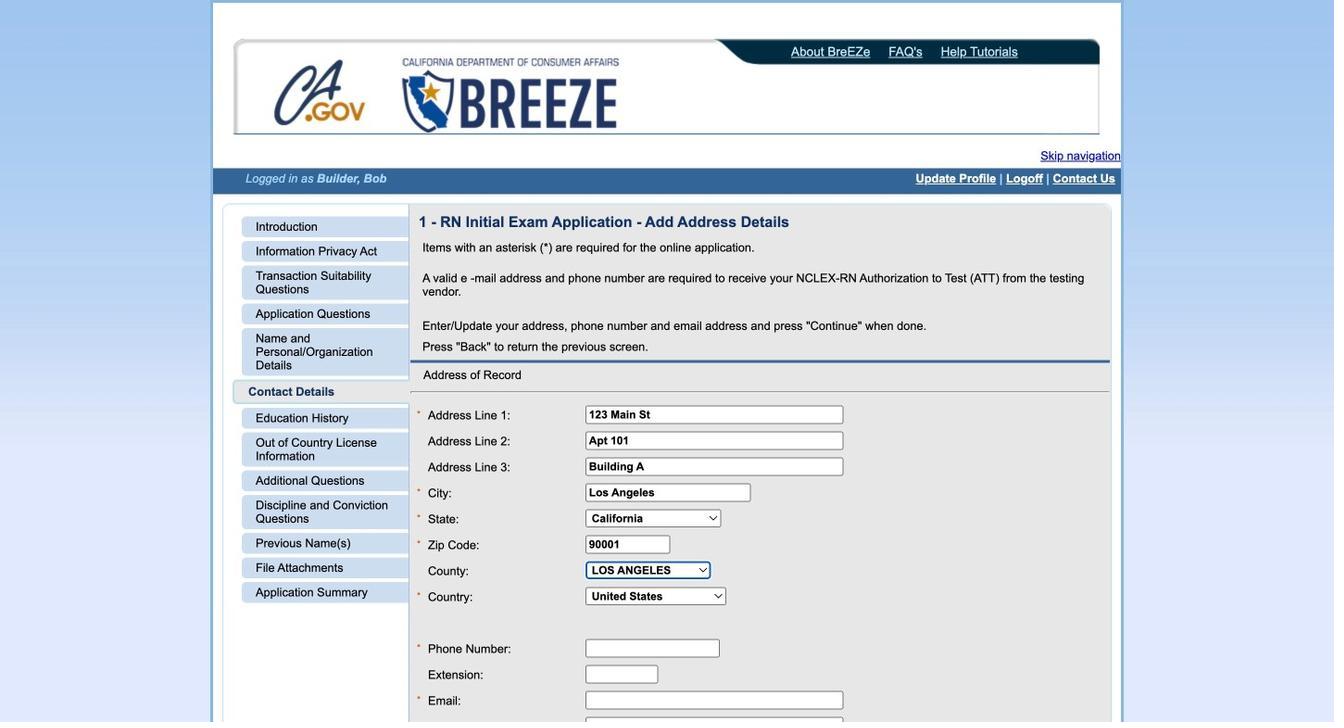 Task type: locate. For each thing, give the bounding box(es) containing it.
state of california breeze image
[[399, 58, 623, 133]]

None text field
[[586, 457, 844, 476], [586, 639, 720, 658], [586, 665, 658, 683], [586, 457, 844, 476], [586, 639, 720, 658], [586, 665, 658, 683]]

None text field
[[586, 405, 844, 424], [586, 431, 844, 450], [586, 483, 751, 502], [586, 535, 670, 554], [586, 691, 844, 709], [586, 717, 844, 722], [586, 405, 844, 424], [586, 431, 844, 450], [586, 483, 751, 502], [586, 535, 670, 554], [586, 691, 844, 709], [586, 717, 844, 722]]



Task type: describe. For each thing, give the bounding box(es) containing it.
ca.gov image
[[273, 58, 368, 131]]



